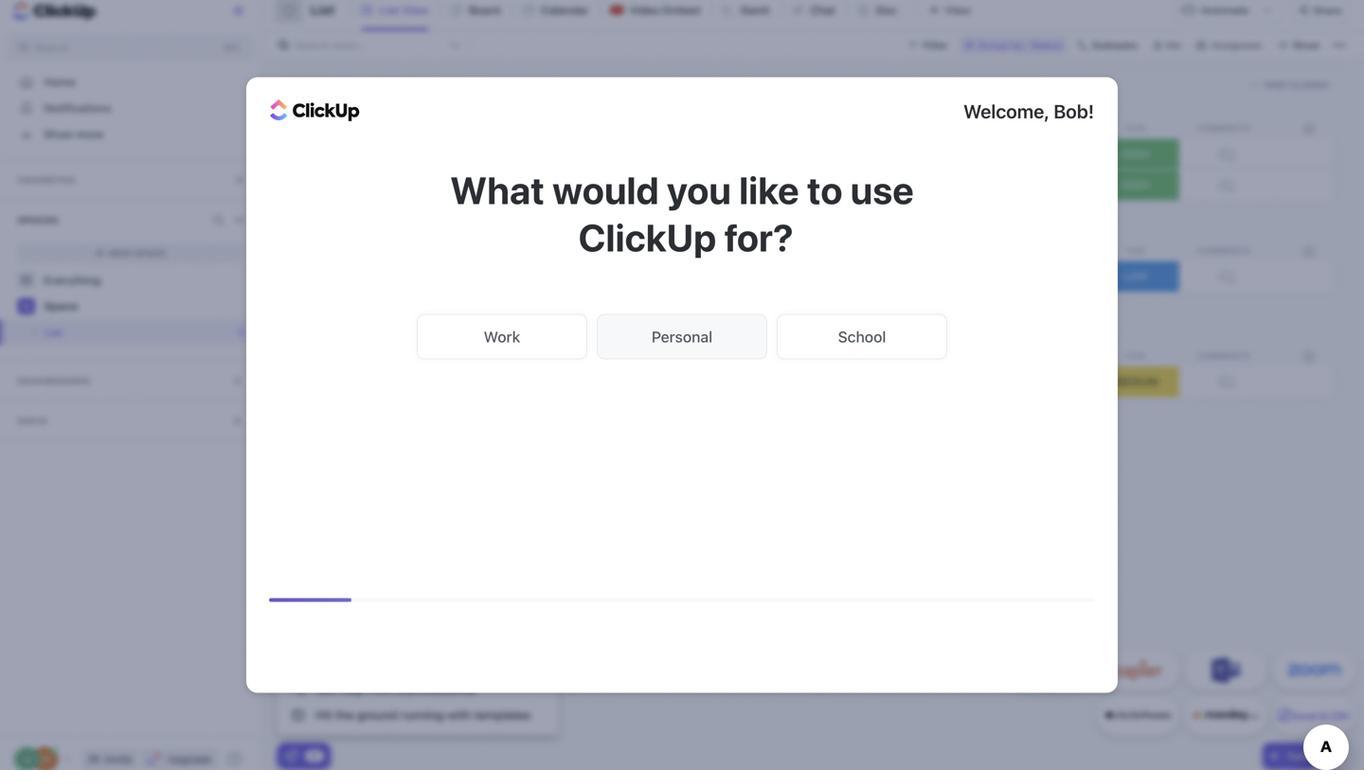 Task type: vqa. For each thing, say whether or not it's contained in the screenshot.
the sidebar navigation
no



Task type: describe. For each thing, give the bounding box(es) containing it.
to
[[808, 168, 843, 212]]

bob!
[[1054, 100, 1095, 122]]

school
[[838, 328, 887, 346]]

school button
[[777, 314, 948, 360]]

work button
[[417, 314, 588, 360]]

clickup
[[579, 215, 717, 260]]

what
[[450, 168, 545, 212]]

would
[[553, 168, 659, 212]]

use
[[851, 168, 914, 212]]

welcome,
[[964, 100, 1050, 122]]



Task type: locate. For each thing, give the bounding box(es) containing it.
clickup logo image
[[270, 100, 360, 121]]

for?
[[725, 215, 794, 260]]

personal button
[[597, 314, 768, 360]]

work
[[484, 328, 521, 346]]

you
[[667, 168, 732, 212]]

what would you like to use clickup for?
[[450, 168, 914, 260]]

like
[[739, 168, 800, 212]]

personal
[[652, 328, 713, 346]]

welcome, bob!
[[964, 100, 1095, 122]]



